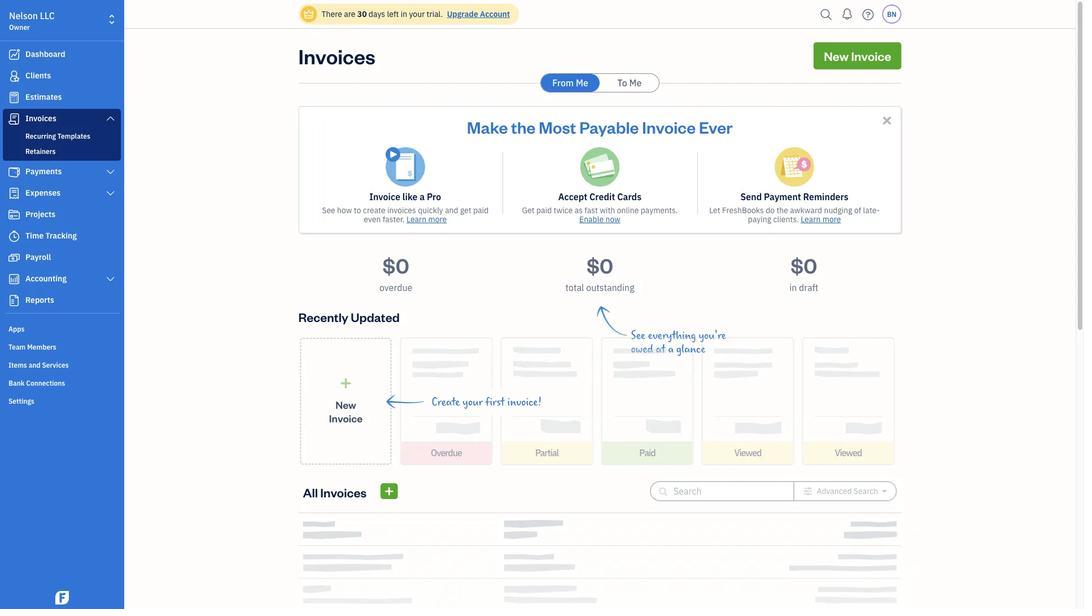 Task type: vqa. For each thing, say whether or not it's contained in the screenshot.
To Me 'Me'
yes



Task type: describe. For each thing, give the bounding box(es) containing it.
and inside the main element
[[29, 361, 40, 370]]

from me link
[[541, 74, 600, 92]]

time tracking
[[25, 231, 77, 241]]

awkward
[[790, 205, 822, 216]]

$0 total outstanding
[[565, 252, 634, 294]]

get
[[522, 205, 535, 216]]

make
[[467, 116, 508, 137]]

1 vertical spatial new invoice
[[329, 399, 363, 425]]

items
[[8, 361, 27, 370]]

reports
[[25, 295, 54, 305]]

owner
[[9, 23, 30, 32]]

pro
[[427, 191, 441, 203]]

of
[[854, 205, 861, 216]]

there are 30 days left in your trial. upgrade account
[[322, 9, 510, 19]]

dashboard image
[[7, 49, 21, 60]]

recently updated
[[298, 309, 400, 325]]

create your first invoice!
[[432, 396, 542, 409]]

learn for reminders
[[801, 214, 821, 225]]

as
[[575, 205, 583, 216]]

account
[[480, 9, 510, 19]]

payments.
[[641, 205, 678, 216]]

learn more for a
[[407, 214, 447, 225]]

create
[[432, 396, 460, 409]]

to me link
[[600, 74, 659, 92]]

projects
[[25, 209, 55, 220]]

recently
[[298, 309, 348, 325]]

reminders
[[803, 191, 849, 203]]

payroll link
[[3, 248, 121, 268]]

1 horizontal spatial new invoice
[[824, 48, 891, 64]]

apps
[[8, 325, 25, 334]]

client image
[[7, 71, 21, 82]]

learn for a
[[407, 214, 426, 225]]

outstanding
[[586, 282, 634, 294]]

0 vertical spatial invoices
[[298, 42, 375, 69]]

days
[[369, 9, 385, 19]]

invoices link
[[3, 109, 121, 129]]

send payment reminders
[[741, 191, 849, 203]]

items and services
[[8, 361, 69, 370]]

time tracking link
[[3, 226, 121, 247]]

accept credit cards get paid twice as fast with online payments. enable now
[[522, 191, 678, 225]]

most
[[539, 116, 576, 137]]

accounting
[[25, 274, 67, 284]]

invoice down 'go to help' image
[[851, 48, 891, 64]]

estimate image
[[7, 92, 21, 103]]

team members link
[[3, 338, 121, 355]]

from
[[552, 77, 574, 89]]

all
[[303, 485, 318, 501]]

$0 for $0 in draft
[[791, 252, 817, 279]]

items and services link
[[3, 356, 121, 373]]

add invoice image
[[384, 485, 394, 499]]

invoices
[[387, 205, 416, 216]]

owed
[[631, 343, 653, 356]]

notifications image
[[838, 3, 856, 25]]

paying
[[748, 214, 771, 225]]

$0 for $0 overdue
[[383, 252, 409, 279]]

close image
[[881, 114, 894, 127]]

bn button
[[882, 5, 901, 24]]

see for see how to create invoices quickly and get paid even faster.
[[322, 205, 335, 216]]

and inside see how to create invoices quickly and get paid even faster.
[[445, 205, 458, 216]]

online
[[617, 205, 639, 216]]

bn
[[887, 10, 897, 19]]

more for send payment reminders
[[823, 214, 841, 225]]

even
[[364, 214, 381, 225]]

invoice!
[[507, 396, 542, 409]]

search image
[[817, 6, 835, 23]]

fast
[[585, 205, 598, 216]]

late-
[[863, 205, 880, 216]]

from me
[[552, 77, 588, 89]]

all invoices
[[303, 485, 367, 501]]

with
[[600, 205, 615, 216]]

chevron large down image for payments
[[105, 168, 116, 177]]

timer image
[[7, 231, 21, 242]]

get
[[460, 205, 471, 216]]

do
[[766, 205, 775, 216]]

expense image
[[7, 188, 21, 199]]

0 horizontal spatial your
[[409, 9, 425, 19]]

at
[[656, 343, 666, 356]]

expenses
[[25, 188, 61, 198]]

expenses link
[[3, 184, 121, 204]]

dashboard
[[25, 49, 65, 59]]

projects link
[[3, 205, 121, 225]]

time
[[25, 231, 44, 241]]

me for from me
[[576, 77, 588, 89]]

settings
[[8, 397, 34, 406]]

upgrade account link
[[445, 9, 510, 19]]

invoice down plus image
[[329, 412, 363, 425]]

quickly
[[418, 205, 443, 216]]

invoice left ever
[[642, 116, 696, 137]]

2 viewed from the left
[[835, 447, 862, 459]]

main element
[[0, 0, 152, 610]]



Task type: locate. For each thing, give the bounding box(es) containing it.
see for see everything you're owed at a glance
[[631, 330, 645, 342]]

viewed
[[734, 447, 761, 459], [835, 447, 862, 459]]

1 chevron large down image from the top
[[105, 114, 116, 123]]

1 vertical spatial in
[[790, 282, 797, 294]]

now
[[606, 214, 621, 225]]

1 vertical spatial new
[[336, 399, 356, 412]]

1 horizontal spatial more
[[823, 214, 841, 225]]

crown image
[[303, 8, 315, 20]]

1 horizontal spatial $0
[[587, 252, 613, 279]]

cards
[[617, 191, 642, 203]]

0 horizontal spatial learn
[[407, 214, 426, 225]]

settings link
[[3, 392, 121, 409]]

0 horizontal spatial new
[[336, 399, 356, 412]]

clients.
[[773, 214, 799, 225]]

invoices up recurring
[[25, 113, 56, 124]]

team
[[8, 343, 26, 352]]

learn more down reminders
[[801, 214, 841, 225]]

0 vertical spatial new invoice
[[824, 48, 891, 64]]

1 horizontal spatial me
[[629, 77, 642, 89]]

payroll
[[25, 252, 51, 263]]

1 me from the left
[[576, 77, 588, 89]]

me
[[576, 77, 588, 89], [629, 77, 642, 89]]

members
[[27, 343, 56, 352]]

reports link
[[3, 291, 121, 311]]

payment image
[[7, 167, 21, 178]]

the inside let freshbooks do the awkward nudging of late- paying clients.
[[777, 205, 788, 216]]

let freshbooks do the awkward nudging of late- paying clients.
[[709, 205, 880, 225]]

$0 in draft
[[790, 252, 818, 294]]

0 horizontal spatial me
[[576, 77, 588, 89]]

accept
[[558, 191, 587, 203]]

estimates link
[[3, 88, 121, 108]]

me for to me
[[629, 77, 642, 89]]

overdue down create
[[431, 447, 462, 459]]

team members
[[8, 343, 56, 352]]

make the most payable invoice ever
[[467, 116, 733, 137]]

more down reminders
[[823, 214, 841, 225]]

bank connections
[[8, 379, 65, 388]]

invoice
[[851, 48, 891, 64], [642, 116, 696, 137], [369, 191, 400, 203], [329, 412, 363, 425]]

create
[[363, 205, 385, 216]]

1 vertical spatial invoices
[[25, 113, 56, 124]]

new invoice link for invoices
[[814, 42, 901, 69]]

the right do
[[777, 205, 788, 216]]

learn right clients.
[[801, 214, 821, 225]]

1 horizontal spatial learn more
[[801, 214, 841, 225]]

retainers link
[[5, 145, 119, 158]]

payments link
[[3, 162, 121, 182]]

0 vertical spatial in
[[401, 9, 407, 19]]

templates
[[58, 132, 90, 141]]

$0 inside $0 in draft
[[791, 252, 817, 279]]

the left most
[[511, 116, 536, 137]]

new invoice link
[[814, 42, 901, 69], [300, 338, 392, 465]]

tracking
[[45, 231, 77, 241]]

1 vertical spatial and
[[29, 361, 40, 370]]

0 vertical spatial see
[[322, 205, 335, 216]]

freshbooks image
[[53, 592, 71, 605]]

freshbooks
[[722, 205, 764, 216]]

2 vertical spatial invoices
[[320, 485, 367, 501]]

2 $0 from the left
[[587, 252, 613, 279]]

to
[[617, 77, 627, 89]]

payments
[[25, 166, 62, 177]]

0 vertical spatial chevron large down image
[[105, 114, 116, 123]]

in inside $0 in draft
[[790, 282, 797, 294]]

project image
[[7, 209, 21, 221]]

30
[[357, 9, 367, 19]]

twice
[[554, 205, 573, 216]]

more for invoice like a pro
[[428, 214, 447, 225]]

llc
[[40, 10, 55, 22]]

report image
[[7, 295, 21, 307]]

chevron large down image
[[105, 114, 116, 123], [105, 189, 116, 198]]

2 chevron large down image from the top
[[105, 189, 116, 198]]

go to help image
[[859, 6, 877, 23]]

clients
[[25, 70, 51, 81]]

1 vertical spatial the
[[777, 205, 788, 216]]

new down the search icon
[[824, 48, 849, 64]]

recurring templates link
[[5, 129, 119, 143]]

and
[[445, 205, 458, 216], [29, 361, 40, 370]]

payable
[[579, 116, 639, 137]]

1 horizontal spatial a
[[668, 343, 674, 356]]

1 vertical spatial a
[[668, 343, 674, 356]]

learn more down 'pro'
[[407, 214, 447, 225]]

ever
[[699, 116, 733, 137]]

new invoice down plus image
[[329, 399, 363, 425]]

1 horizontal spatial new invoice link
[[814, 42, 901, 69]]

0 horizontal spatial a
[[420, 191, 425, 203]]

invoices down "there"
[[298, 42, 375, 69]]

1 viewed from the left
[[734, 447, 761, 459]]

2 horizontal spatial paid
[[639, 447, 655, 459]]

apps link
[[3, 320, 121, 337]]

0 horizontal spatial more
[[428, 214, 447, 225]]

0 horizontal spatial in
[[401, 9, 407, 19]]

0 vertical spatial and
[[445, 205, 458, 216]]

see up owed
[[631, 330, 645, 342]]

see inside see everything you're owed at a glance
[[631, 330, 645, 342]]

1 horizontal spatial see
[[631, 330, 645, 342]]

chevron large down image for accounting
[[105, 275, 116, 284]]

send payment reminders image
[[775, 147, 814, 187]]

your left trial. on the left top of page
[[409, 9, 425, 19]]

paid inside see how to create invoices quickly and get paid even faster.
[[473, 205, 489, 216]]

in right left
[[401, 9, 407, 19]]

everything
[[648, 330, 696, 342]]

0 vertical spatial new
[[824, 48, 849, 64]]

0 horizontal spatial $0
[[383, 252, 409, 279]]

your left first
[[463, 396, 483, 409]]

see
[[322, 205, 335, 216], [631, 330, 645, 342]]

1 horizontal spatial learn
[[801, 214, 821, 225]]

2 learn more from the left
[[801, 214, 841, 225]]

draft
[[799, 282, 818, 294]]

money image
[[7, 252, 21, 264]]

and right items
[[29, 361, 40, 370]]

0 horizontal spatial viewed
[[734, 447, 761, 459]]

1 vertical spatial chevron large down image
[[105, 275, 116, 284]]

let
[[709, 205, 720, 216]]

1 horizontal spatial new
[[824, 48, 849, 64]]

chevron large down image down payroll link
[[105, 275, 116, 284]]

a left 'pro'
[[420, 191, 425, 203]]

0 horizontal spatial new invoice
[[329, 399, 363, 425]]

new invoice down 'go to help' image
[[824, 48, 891, 64]]

a right the at
[[668, 343, 674, 356]]

0 horizontal spatial learn more
[[407, 214, 447, 225]]

new down plus image
[[336, 399, 356, 412]]

total
[[565, 282, 584, 294]]

upgrade
[[447, 9, 478, 19]]

0 vertical spatial overdue
[[379, 282, 412, 294]]

1 vertical spatial your
[[463, 396, 483, 409]]

1 $0 from the left
[[383, 252, 409, 279]]

1 horizontal spatial and
[[445, 205, 458, 216]]

$0 for $0 total outstanding
[[587, 252, 613, 279]]

chart image
[[7, 274, 21, 285]]

more down 'pro'
[[428, 214, 447, 225]]

left
[[387, 9, 399, 19]]

Search text field
[[674, 483, 775, 501]]

1 vertical spatial new invoice link
[[300, 338, 392, 465]]

in
[[401, 9, 407, 19], [790, 282, 797, 294]]

accept credit cards image
[[580, 147, 620, 187]]

chevron large down image for invoices
[[105, 114, 116, 123]]

1 horizontal spatial overdue
[[431, 447, 462, 459]]

accounting link
[[3, 269, 121, 290]]

learn more for reminders
[[801, 214, 841, 225]]

1 horizontal spatial viewed
[[835, 447, 862, 459]]

0 vertical spatial your
[[409, 9, 425, 19]]

overdue
[[379, 282, 412, 294], [431, 447, 462, 459]]

new invoice
[[824, 48, 891, 64], [329, 399, 363, 425]]

0 vertical spatial chevron large down image
[[105, 168, 116, 177]]

0 horizontal spatial paid
[[473, 205, 489, 216]]

services
[[42, 361, 69, 370]]

recurring templates
[[25, 132, 90, 141]]

1 vertical spatial chevron large down image
[[105, 189, 116, 198]]

2 learn from the left
[[801, 214, 821, 225]]

1 more from the left
[[428, 214, 447, 225]]

invoices inside the main element
[[25, 113, 56, 124]]

recurring
[[25, 132, 56, 141]]

2 me from the left
[[629, 77, 642, 89]]

2 horizontal spatial $0
[[791, 252, 817, 279]]

0 vertical spatial new invoice link
[[814, 42, 901, 69]]

me inside to me link
[[629, 77, 642, 89]]

me right to at the right of page
[[629, 77, 642, 89]]

and left get
[[445, 205, 458, 216]]

send
[[741, 191, 762, 203]]

faster.
[[383, 214, 405, 225]]

1 horizontal spatial in
[[790, 282, 797, 294]]

0 horizontal spatial and
[[29, 361, 40, 370]]

0 horizontal spatial new invoice link
[[300, 338, 392, 465]]

plus image
[[339, 378, 352, 389]]

1 horizontal spatial your
[[463, 396, 483, 409]]

are
[[344, 9, 355, 19]]

$0 up outstanding
[[587, 252, 613, 279]]

me inside from me link
[[576, 77, 588, 89]]

see left how
[[322, 205, 335, 216]]

me right from
[[576, 77, 588, 89]]

more
[[428, 214, 447, 225], [823, 214, 841, 225]]

learn right faster.
[[407, 214, 426, 225]]

payment
[[764, 191, 801, 203]]

to
[[354, 205, 361, 216]]

$0
[[383, 252, 409, 279], [587, 252, 613, 279], [791, 252, 817, 279]]

chevron large down image down "retainers" link
[[105, 168, 116, 177]]

chevron large down image up recurring templates link
[[105, 114, 116, 123]]

$0 inside $0 total outstanding
[[587, 252, 613, 279]]

new invoice link for create your first invoice!
[[300, 338, 392, 465]]

2 more from the left
[[823, 214, 841, 225]]

bank
[[8, 379, 25, 388]]

chevron large down image
[[105, 168, 116, 177], [105, 275, 116, 284]]

chevron large down image for expenses
[[105, 189, 116, 198]]

enable
[[579, 214, 604, 225]]

1 vertical spatial overdue
[[431, 447, 462, 459]]

chevron large down image inside expenses 'link'
[[105, 189, 116, 198]]

1 horizontal spatial the
[[777, 205, 788, 216]]

overdue up updated
[[379, 282, 412, 294]]

your
[[409, 9, 425, 19], [463, 396, 483, 409]]

$0 overdue
[[379, 252, 412, 294]]

1 learn from the left
[[407, 214, 426, 225]]

0 horizontal spatial see
[[322, 205, 335, 216]]

invoices right all
[[320, 485, 367, 501]]

trial.
[[427, 9, 443, 19]]

$0 down faster.
[[383, 252, 409, 279]]

a inside see everything you're owed at a glance
[[668, 343, 674, 356]]

2 chevron large down image from the top
[[105, 275, 116, 284]]

in left draft
[[790, 282, 797, 294]]

invoice up 'create'
[[369, 191, 400, 203]]

0 vertical spatial the
[[511, 116, 536, 137]]

invoice image
[[7, 113, 21, 125]]

$0 inside $0 overdue
[[383, 252, 409, 279]]

0 vertical spatial a
[[420, 191, 425, 203]]

paid inside accept credit cards get paid twice as fast with online payments. enable now
[[536, 205, 552, 216]]

connections
[[26, 379, 65, 388]]

credit
[[590, 191, 615, 203]]

0 horizontal spatial overdue
[[379, 282, 412, 294]]

chevron large down image down "payments" link
[[105, 189, 116, 198]]

1 vertical spatial see
[[631, 330, 645, 342]]

1 learn more from the left
[[407, 214, 447, 225]]

$0 up draft
[[791, 252, 817, 279]]

see inside see how to create invoices quickly and get paid even faster.
[[322, 205, 335, 216]]

glance
[[676, 343, 706, 356]]

estimates
[[25, 92, 62, 102]]

1 chevron large down image from the top
[[105, 168, 116, 177]]

you're
[[699, 330, 726, 342]]

3 $0 from the left
[[791, 252, 817, 279]]

invoice like a pro image
[[386, 147, 425, 187]]

0 horizontal spatial the
[[511, 116, 536, 137]]

1 horizontal spatial paid
[[536, 205, 552, 216]]



